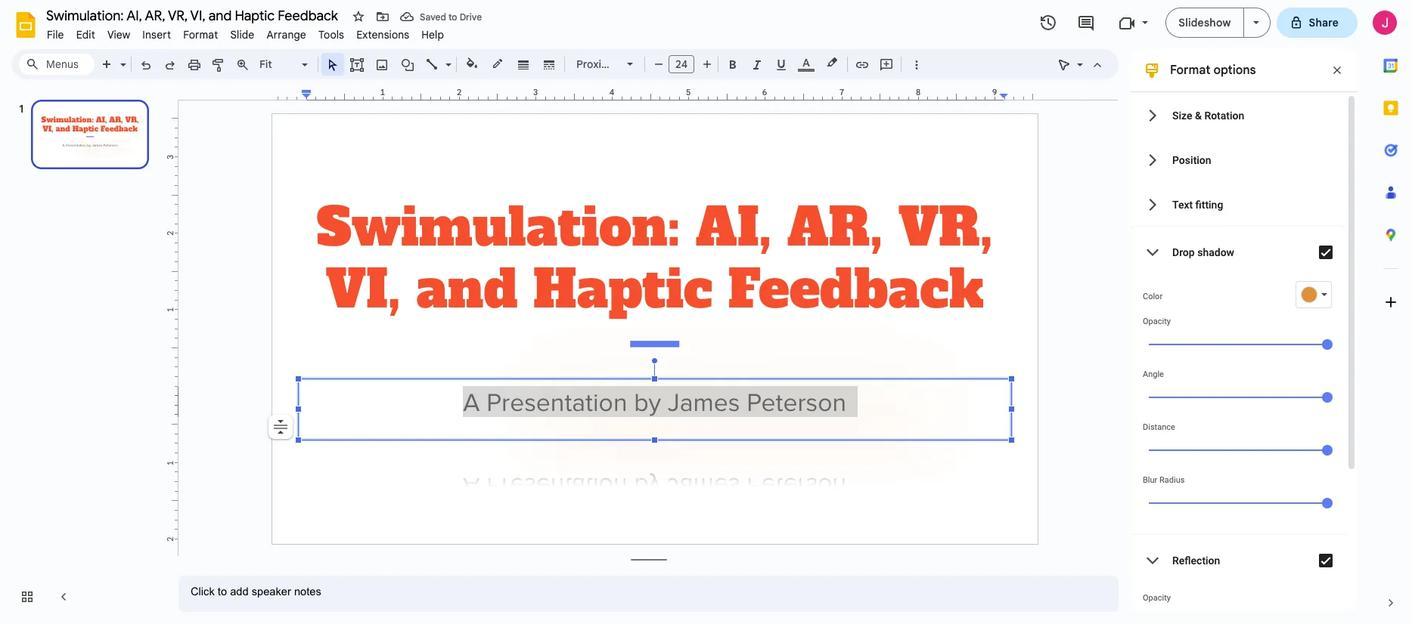 Task type: describe. For each thing, give the bounding box(es) containing it.
Toggle shadow checkbox
[[1311, 237, 1341, 268]]

distance slider
[[1143, 433, 1333, 467]]

radius
[[1159, 476, 1185, 486]]

arrange menu item
[[260, 26, 312, 44]]

reflection tab
[[1131, 535, 1346, 587]]

saved
[[420, 11, 446, 22]]

rotation
[[1204, 109, 1244, 121]]

angle slider
[[1143, 380, 1333, 414]]

edit
[[76, 28, 95, 42]]

position
[[1172, 154, 1211, 166]]

Toggle reflection checkbox
[[1311, 546, 1341, 576]]

tools
[[318, 28, 344, 42]]

border color: transparent image
[[489, 54, 506, 73]]

format for format
[[183, 28, 218, 42]]

2 opacity slider from the top
[[1143, 604, 1333, 625]]

opacity for second opacity "slider" from the bottom
[[1143, 317, 1171, 327]]

slideshow button
[[1166, 8, 1244, 38]]

edit menu item
[[70, 26, 101, 44]]

Font size text field
[[669, 55, 694, 73]]

left margin image
[[273, 88, 311, 100]]

angle
[[1143, 370, 1164, 380]]

drop shadow tab
[[1131, 227, 1346, 278]]

file menu item
[[41, 26, 70, 44]]

format options section
[[1131, 49, 1358, 625]]

&
[[1195, 109, 1202, 121]]

help
[[421, 28, 444, 42]]

angle image
[[1322, 393, 1333, 403]]

navigation inside format options application
[[0, 85, 166, 625]]

help menu item
[[415, 26, 450, 44]]

share button
[[1276, 8, 1358, 38]]

right margin image
[[1000, 88, 1037, 100]]

1 opacity slider from the top
[[1143, 327, 1333, 362]]

menu bar inside menu bar banner
[[41, 20, 450, 45]]

blur radius image
[[1322, 498, 1333, 509]]

opacity image
[[1322, 340, 1333, 350]]

Star checkbox
[[348, 6, 369, 27]]

extensions menu item
[[350, 26, 415, 44]]

format menu item
[[177, 26, 224, 44]]

tools menu item
[[312, 26, 350, 44]]

size
[[1172, 109, 1192, 121]]

border weight option
[[515, 54, 532, 75]]

shape image
[[399, 54, 416, 75]]

color
[[1143, 292, 1163, 302]]

share
[[1309, 16, 1339, 29]]

view
[[107, 28, 130, 42]]

tab list inside menu bar banner
[[1370, 45, 1412, 582]]

insert image image
[[373, 54, 391, 75]]

presentation options image
[[1253, 21, 1259, 24]]

text fitting
[[1172, 199, 1223, 211]]

menu bar banner
[[0, 0, 1412, 625]]

format options
[[1170, 63, 1256, 78]]

view menu item
[[101, 26, 136, 44]]

format for format options
[[1170, 63, 1210, 78]]

insert menu item
[[136, 26, 177, 44]]

shadow
[[1197, 247, 1234, 259]]

blur
[[1143, 476, 1157, 486]]

shrink text on overflow image
[[270, 417, 291, 438]]

to
[[448, 11, 457, 22]]

slideshow
[[1179, 16, 1231, 29]]



Task type: locate. For each thing, give the bounding box(es) containing it.
menu bar
[[41, 20, 450, 45]]

text color image
[[798, 54, 815, 72]]

Font size field
[[669, 55, 700, 77]]

proxima
[[576, 57, 617, 71]]

opacity for second opacity "slider" from the top
[[1143, 594, 1171, 604]]

navigation
[[0, 85, 166, 625]]

text
[[1172, 199, 1193, 211]]

position tab
[[1131, 138, 1346, 182]]

drop shadow
[[1172, 247, 1234, 259]]

opacity
[[1143, 317, 1171, 327], [1143, 594, 1171, 604]]

0 vertical spatial format
[[183, 28, 218, 42]]

opacity slider
[[1143, 327, 1333, 362], [1143, 604, 1333, 625]]

Rename text field
[[41, 6, 346, 24]]

font list. proxima nova selected. option
[[576, 54, 645, 75]]

1 vertical spatial opacity slider
[[1143, 604, 1333, 625]]

size & rotation
[[1172, 109, 1244, 121]]

slide
[[230, 28, 254, 42]]

1 opacity from the top
[[1143, 317, 1171, 327]]

extensions
[[356, 28, 409, 42]]

saved to drive button
[[396, 6, 486, 27]]

0 horizontal spatial format
[[183, 28, 218, 42]]

new slide with layout image
[[116, 54, 126, 60]]

Zoom field
[[255, 54, 315, 76]]

proxima nova
[[576, 57, 645, 71]]

option
[[268, 415, 293, 439]]

opacity slider down reflection tab
[[1143, 604, 1333, 625]]

1 horizontal spatial format
[[1170, 63, 1210, 78]]

0 vertical spatial opacity
[[1143, 317, 1171, 327]]

slide menu item
[[224, 26, 260, 44]]

Menus field
[[19, 54, 95, 75]]

0 vertical spatial opacity slider
[[1143, 327, 1333, 362]]

fill color: transparent image
[[463, 54, 481, 73]]

Zoom text field
[[257, 54, 300, 75]]

reflection
[[1172, 555, 1220, 567]]

format options application
[[0, 0, 1412, 625]]

arrange
[[267, 28, 306, 42]]

drop
[[1172, 247, 1195, 259]]

saved to drive
[[420, 11, 482, 22]]

fitting
[[1195, 199, 1223, 211]]

options
[[1213, 63, 1256, 78]]

1 vertical spatial format
[[1170, 63, 1210, 78]]

nova
[[619, 57, 645, 71]]

size & rotation tab
[[1131, 93, 1346, 138]]

format inside section
[[1170, 63, 1210, 78]]

main toolbar
[[94, 0, 928, 587]]

format
[[183, 28, 218, 42], [1170, 63, 1210, 78]]

distance image
[[1322, 445, 1333, 456]]

border dash option
[[540, 54, 558, 75]]

drive
[[460, 11, 482, 22]]

insert
[[142, 28, 171, 42]]

format down rename text box
[[183, 28, 218, 42]]

blur radius slider
[[1143, 486, 1333, 520]]

mode and view toolbar
[[1052, 49, 1110, 79]]

2 opacity from the top
[[1143, 594, 1171, 604]]

distance
[[1143, 423, 1175, 433]]

1 vertical spatial opacity
[[1143, 594, 1171, 604]]

file
[[47, 28, 64, 42]]

opacity slider up angle "slider"
[[1143, 327, 1333, 362]]

highlight color image
[[824, 54, 840, 72]]

format left options
[[1170, 63, 1210, 78]]

menu bar containing file
[[41, 20, 450, 45]]

format inside menu item
[[183, 28, 218, 42]]

blur radius
[[1143, 476, 1185, 486]]

tab list
[[1370, 45, 1412, 582]]

text fitting tab
[[1131, 182, 1346, 227]]



Task type: vqa. For each thing, say whether or not it's contained in the screenshot.
help menu item
yes



